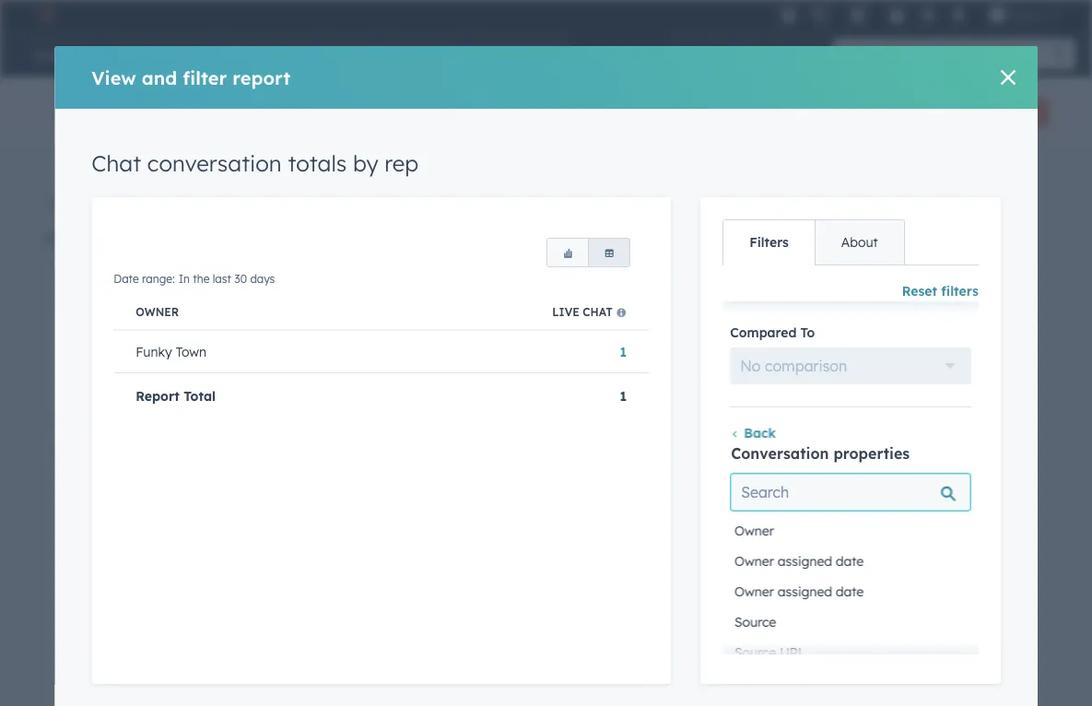 Task type: vqa. For each thing, say whether or not it's contained in the screenshot.
Manage
yes



Task type: describe. For each thing, give the bounding box(es) containing it.
last inside chat conversation totals by rep date range: in the last 30 days
[[154, 295, 173, 309]]

conversations agent first response time
[[319, 188, 459, 215]]

url for test-url
[[612, 366, 628, 383]]

share button
[[866, 98, 938, 127]]

average for first
[[195, 439, 256, 458]]

chat conversation average time to close by rep element
[[551, 595, 1049, 706]]

filters for dashboard filters
[[764, 192, 801, 209]]

2 1 from the top
[[620, 388, 627, 405]]

no comparison button
[[730, 348, 971, 385]]

source url button
[[731, 637, 971, 668]]

funky button
[[978, 0, 1068, 29]]

group inside chat conversation totals by rep dialog
[[547, 238, 631, 268]]

about link
[[815, 221, 904, 265]]

chat conversation totals by rep element
[[44, 258, 542, 418]]

by for chat conversation totals by rep
[[353, 150, 379, 177]]

dashboards
[[100, 231, 177, 248]]

compared to
[[730, 325, 815, 341]]

chat for chat conversation totals by rep
[[91, 150, 141, 177]]

totals for chat conversation totals by url date range: in the last 30 days
[[702, 271, 744, 289]]

owner inside button
[[735, 523, 774, 539]]

test-
[[584, 366, 612, 383]]

owner inside "conversations owner"
[[86, 201, 122, 215]]

overview
[[117, 100, 205, 123]]

filters
[[750, 235, 789, 251]]

owner button
[[731, 516, 971, 547]]

source button
[[731, 607, 971, 638]]

conversation for chat conversation totals by rep date range: in the last 30 days
[[95, 271, 190, 289]]

count of conversations
[[829, 327, 989, 341]]

notifications image
[[950, 8, 967, 25]]

manage
[[44, 231, 96, 248]]

grid grid
[[731, 516, 971, 699]]

1 vertical spatial date
[[836, 554, 864, 570]]

source inside button
[[735, 614, 777, 630]]

manage dashboards button
[[44, 229, 177, 251]]

dashboard filters
[[689, 192, 801, 209]]

notifications button
[[943, 0, 974, 29]]

tab list inside chat conversation totals by rep dialog
[[723, 220, 905, 266]]

manage dashboards
[[44, 231, 177, 248]]

chat for chat conversation average time to close by rep in the last 30 days
[[562, 608, 597, 626]]

source for source url
[[735, 645, 777, 661]]

response inside chat conversation average first response time by rep date range:
[[295, 439, 361, 458]]

back
[[744, 425, 776, 442]]

chat conversation average time to close by rep in the last 30 days
[[562, 608, 913, 646]]

search button
[[1044, 39, 1076, 70]]

upgrade image
[[780, 8, 797, 24]]

by for chat conversation totals by rep date range: in the last 30 days
[[241, 271, 260, 289]]

reset filters
[[902, 283, 979, 300]]

30 inside chat conversation totals by rep date range: in the last 30 days
[[176, 295, 189, 309]]

conversation for chat conversation average first response time by rep date range:
[[95, 439, 190, 458]]

search image
[[1054, 48, 1067, 61]]

chat for chat overview
[[68, 100, 112, 123]]

days inside chat conversation totals by rep date range: in the last 30 days
[[192, 295, 217, 309]]

chat conversation totals by rep date range: in the last 30 days
[[55, 271, 288, 309]]

filter
[[183, 66, 227, 89]]

report inside add report popup button
[[989, 106, 1021, 119]]

funky
[[136, 344, 172, 360]]

about
[[841, 235, 878, 251]]

2 owner assigned date button from the top
[[731, 577, 971, 607]]

conversations for owner
[[86, 188, 165, 201]]

range: inside chat conversation totals by rep dialog
[[142, 272, 175, 286]]

no
[[740, 357, 761, 376]]

days inside chat conversation totals by url date range: in the last 30 days
[[699, 295, 724, 309]]

and
[[142, 66, 177, 89]]

funky town
[[136, 344, 206, 360]]

create
[[653, 106, 688, 119]]

conversation properties
[[731, 445, 910, 463]]

by for chat conversation totals by url date range: in the last 30 days
[[748, 271, 767, 289]]

reset
[[902, 283, 938, 300]]

rep inside chat conversation average first response time by rep date range:
[[425, 439, 450, 458]]

conversations owner
[[86, 188, 165, 215]]

1 owner assigned date button from the top
[[731, 546, 971, 577]]

help image
[[889, 8, 905, 25]]

conversations close date
[[496, 188, 575, 215]]

the inside chat conversation totals by rep date range: in the last 30 days
[[135, 295, 151, 309]]

time inside the 'chat conversation average time to close by rep in the last 30 days'
[[767, 608, 800, 626]]

chat overview banner
[[44, 92, 1048, 127]]

the inside chat conversation totals by rep dialog
[[193, 272, 210, 286]]

view
[[91, 66, 136, 89]]

date inside chat conversation average first response time by rep date range:
[[55, 464, 81, 477]]

in inside chat conversation totals by url date range: in the last 30 days
[[627, 295, 639, 309]]

conversation
[[731, 445, 829, 463]]

chat overview
[[68, 100, 205, 123]]

create dashboard
[[653, 106, 747, 119]]

id
[[245, 201, 259, 215]]

share
[[882, 106, 912, 119]]

days inside the 'chat conversation average time to close by rep in the last 30 days'
[[699, 632, 724, 646]]

chat conversation totals by rep dialog
[[55, 0, 1038, 706]]

days inside chat conversation totals by rep dialog
[[250, 272, 275, 286]]

comparison
[[765, 357, 847, 376]]

marketplaces button
[[839, 0, 877, 29]]

time inside conversations agent first response time
[[434, 201, 459, 215]]

reset filters button
[[902, 281, 979, 303]]

live chat
[[552, 305, 613, 319]]

compared
[[730, 325, 797, 341]]

view and filter report
[[91, 66, 290, 89]]

the inside chat conversation totals by url date range: in the last 30 days
[[642, 295, 658, 309]]

30 inside chat conversation totals by rep dialog
[[234, 272, 247, 286]]

to
[[801, 325, 815, 341]]

no comparison
[[740, 357, 847, 376]]

totals for chat conversation totals by rep
[[288, 150, 347, 177]]

funky
[[1009, 7, 1041, 22]]

interactive chart image for rep
[[55, 312, 531, 407]]

interactive chart image for to
[[562, 650, 1038, 706]]

chat for chat conversation totals by url date range: in the last 30 days
[[562, 271, 597, 289]]

chat for chat conversation average first response time by rep date range:
[[55, 439, 90, 458]]

funky menu
[[775, 0, 1070, 29]]

conversation for chat conversation totals by rep
[[147, 150, 282, 177]]

thread
[[202, 201, 242, 215]]

report inside chat conversation totals by rep dialog
[[233, 66, 290, 89]]

source url
[[735, 645, 806, 661]]

back button
[[730, 425, 776, 442]]

totals for chat conversation totals by rep date range: in the last 30 days
[[195, 271, 237, 289]]

count
[[829, 327, 869, 341]]

by inside chat conversation average first response time by rep date range:
[[403, 439, 421, 458]]

Search HubSpot search field
[[833, 39, 1059, 70]]

live
[[552, 305, 580, 319]]

date range: in the last 30 days
[[114, 272, 275, 286]]

last inside chat conversation totals by url date range: in the last 30 days
[[661, 295, 680, 309]]

report
[[136, 388, 180, 405]]

filters for reset filters
[[941, 283, 979, 300]]

actions button
[[774, 98, 855, 127]]

in inside chat conversation totals by rep date range: in the last 30 days
[[120, 295, 132, 309]]

first inside chat conversation average first response time by rep date range:
[[260, 439, 290, 458]]



Task type: locate. For each thing, give the bounding box(es) containing it.
conversations for close
[[496, 188, 575, 201]]

1
[[620, 344, 627, 360], [620, 388, 627, 405]]

date
[[529, 201, 554, 215], [836, 554, 864, 570], [836, 584, 864, 600]]

totals down filters link
[[702, 271, 744, 289]]

average
[[195, 439, 256, 458], [702, 608, 763, 626]]

close
[[824, 608, 862, 626]]

url inside 'button'
[[780, 645, 806, 661]]

1 vertical spatial response
[[295, 439, 361, 458]]

chat inside chat conversation average first response time by rep date range:
[[55, 439, 90, 458]]

totals down thread
[[195, 271, 237, 289]]

interactive chart image
[[55, 312, 531, 407], [55, 481, 531, 706], [562, 650, 1038, 706]]

date down owner button
[[836, 554, 864, 570]]

chat inside chat conversation totals by rep date range: in the last 30 days
[[55, 271, 90, 289]]

conversation inside chat conversation totals by rep date range: in the last 30 days
[[95, 271, 190, 289]]

add report
[[965, 106, 1021, 119]]

owner assigned date button
[[731, 546, 971, 577], [731, 577, 971, 607]]

0 horizontal spatial totals
[[195, 271, 237, 289]]

by
[[353, 150, 379, 177], [241, 271, 260, 289], [748, 271, 767, 289], [403, 439, 421, 458], [866, 608, 884, 626]]

conversation
[[147, 150, 282, 177], [95, 271, 190, 289], [602, 271, 697, 289], [95, 439, 190, 458], [602, 608, 697, 626]]

filters inside chat conversation totals by rep dialog
[[941, 283, 979, 300]]

source inside 'button'
[[735, 645, 777, 661]]

1 down the source url at top right
[[620, 344, 627, 360]]

beta
[[816, 195, 841, 207]]

0 horizontal spatial time
[[365, 439, 398, 458]]

date inside chat conversation totals by rep dialog
[[114, 272, 139, 286]]

source
[[584, 327, 631, 341], [735, 614, 777, 630], [735, 645, 777, 661]]

conversation inside chat conversation totals by url date range: in the last 30 days
[[602, 271, 697, 289]]

1 vertical spatial filters
[[941, 283, 979, 300]]

1 horizontal spatial report
[[989, 106, 1021, 119]]

1 owner assigned date from the top
[[735, 554, 864, 570]]

dashboard filters button
[[669, 190, 801, 213]]

create dashboard button
[[637, 98, 763, 127]]

1 button
[[620, 344, 627, 360]]

30
[[234, 272, 247, 286], [176, 295, 189, 309], [683, 295, 696, 309], [683, 632, 696, 646]]

0 vertical spatial report
[[233, 66, 290, 89]]

calling icon button
[[804, 3, 835, 27]]

totals inside chat conversation totals by rep date range: in the last 30 days
[[195, 271, 237, 289]]

in inside the 'chat conversation average time to close by rep in the last 30 days'
[[627, 632, 639, 646]]

conversations inside button
[[891, 327, 989, 341]]

1 assigned from the top
[[778, 554, 833, 570]]

chat inside "popup button"
[[68, 100, 112, 123]]

count of conversations button
[[728, 312, 1038, 353]]

upgrade link
[[777, 5, 800, 24]]

interactive chart image for response
[[55, 481, 531, 706]]

first inside conversations agent first response time
[[355, 201, 378, 215]]

Search search field
[[731, 474, 970, 511]]

interactive chart image inside chat conversation average time to close by rep element
[[562, 650, 1038, 706]]

owner assigned date
[[735, 554, 864, 570], [735, 584, 864, 600]]

group
[[547, 238, 631, 268]]

url inside chat conversation totals by url date range: in the last 30 days
[[771, 271, 802, 289]]

2 assigned from the top
[[778, 584, 833, 600]]

hubspot image
[[33, 4, 55, 26]]

assigned down owner button
[[778, 554, 833, 570]]

1 vertical spatial average
[[702, 608, 763, 626]]

0 vertical spatial owner assigned date
[[735, 554, 864, 570]]

conversations for thread
[[202, 188, 281, 201]]

the inside the 'chat conversation average time to close by rep in the last 30 days'
[[642, 632, 658, 646]]

settings image
[[919, 8, 936, 24]]

source inside chat conversation totals by url element
[[584, 327, 631, 341]]

url down filters link
[[771, 271, 802, 289]]

1 horizontal spatial first
[[355, 201, 378, 215]]

0 vertical spatial url
[[634, 327, 656, 341]]

range: inside chat conversation average first response time by rep date range:
[[84, 464, 117, 477]]

1 vertical spatial 1
[[620, 388, 627, 405]]

last inside chat conversation totals by rep dialog
[[213, 272, 231, 286]]

date
[[114, 272, 139, 286], [55, 295, 81, 309], [562, 295, 588, 309], [55, 464, 81, 477]]

agent
[[319, 201, 352, 215]]

0 horizontal spatial filters
[[764, 192, 801, 209]]

response
[[381, 201, 430, 215], [295, 439, 361, 458]]

date right close on the top left of page
[[529, 201, 554, 215]]

interactive chart image inside chat conversation average first response time by rep 'element'
[[55, 481, 531, 706]]

properties
[[834, 445, 910, 463]]

report total
[[136, 388, 216, 405]]

2 vertical spatial source
[[735, 645, 777, 661]]

0 vertical spatial filters
[[764, 192, 801, 209]]

filters link
[[724, 221, 815, 265]]

0 vertical spatial first
[[355, 201, 378, 215]]

chat inside the 'chat conversation average time to close by rep in the last 30 days'
[[562, 608, 597, 626]]

totals up 'agent'
[[288, 150, 347, 177]]

by inside chat conversation totals by url date range: in the last 30 days
[[748, 271, 767, 289]]

0 vertical spatial response
[[381, 201, 430, 215]]

chat overview button
[[68, 98, 229, 125]]

to
[[805, 608, 820, 626]]

report right filter
[[233, 66, 290, 89]]

chat conversation average first response time by rep element
[[44, 427, 542, 706]]

calling icon image
[[811, 7, 828, 24]]

close image
[[1001, 71, 1016, 85]]

close
[[496, 201, 526, 215]]

average up source url
[[702, 608, 763, 626]]

2 horizontal spatial totals
[[702, 271, 744, 289]]

0 vertical spatial source
[[584, 327, 631, 341]]

1 vertical spatial assigned
[[778, 584, 833, 600]]

dashboard
[[689, 192, 760, 209]]

range: inside chat conversation totals by url date range: in the last 30 days
[[591, 295, 624, 309]]

0 horizontal spatial url
[[612, 366, 628, 383]]

owner assigned date for second owner assigned date button from the bottom
[[735, 554, 864, 570]]

url down to
[[780, 645, 806, 661]]

add report button
[[949, 98, 1048, 127]]

filters up filters
[[764, 192, 801, 209]]

the
[[193, 272, 210, 286], [135, 295, 151, 309], [642, 295, 658, 309], [642, 632, 658, 646]]

conversations for agent
[[319, 188, 398, 201]]

1 horizontal spatial average
[[702, 608, 763, 626]]

marketplaces image
[[850, 8, 866, 25]]

rep inside the 'chat conversation average time to close by rep in the last 30 days'
[[889, 608, 913, 626]]

date inside conversations close date
[[529, 201, 554, 215]]

1 1 from the top
[[620, 344, 627, 360]]

2 owner assigned date from the top
[[735, 584, 864, 600]]

dashboard
[[691, 106, 747, 119]]

by inside chat conversation totals by rep date range: in the last 30 days
[[241, 271, 260, 289]]

by inside dialog
[[353, 150, 379, 177]]

hubspot link
[[22, 4, 69, 26]]

conversation for chat conversation average time to close by rep in the last 30 days
[[602, 608, 697, 626]]

add
[[965, 106, 986, 119]]

url for source url
[[634, 327, 656, 341]]

total
[[184, 388, 216, 405]]

0 horizontal spatial response
[[295, 439, 361, 458]]

actions
[[790, 106, 828, 119]]

filters
[[764, 192, 801, 209], [941, 283, 979, 300]]

chat conversation totals by url date range: in the last 30 days
[[562, 271, 802, 309]]

range: inside chat conversation totals by rep date range: in the last 30 days
[[84, 295, 117, 309]]

of
[[872, 327, 887, 341]]

1 vertical spatial url
[[612, 366, 628, 383]]

1 vertical spatial time
[[365, 439, 398, 458]]

average inside the 'chat conversation average time to close by rep in the last 30 days'
[[702, 608, 763, 626]]

0 vertical spatial url
[[771, 271, 802, 289]]

0 vertical spatial 1
[[620, 344, 627, 360]]

0 vertical spatial time
[[434, 201, 459, 215]]

average down total
[[195, 439, 256, 458]]

owner
[[86, 201, 122, 215], [136, 305, 179, 319], [735, 523, 774, 539], [735, 554, 774, 570], [735, 584, 774, 600]]

1 vertical spatial owner assigned date
[[735, 584, 864, 600]]

1 vertical spatial source
[[735, 614, 777, 630]]

response inside conversations agent first response time
[[381, 201, 430, 215]]

1 horizontal spatial response
[[381, 201, 430, 215]]

chat conversation average first response time by rep date range:
[[55, 439, 450, 477]]

chat inside chat conversation totals by url date range: in the last 30 days
[[562, 271, 597, 289]]

conversation inside the 'chat conversation average time to close by rep in the last 30 days'
[[602, 608, 697, 626]]

2 vertical spatial time
[[767, 608, 800, 626]]

owner assigned date for first owner assigned date button from the bottom of the 'grid' grid at the right bottom
[[735, 584, 864, 600]]

help button
[[881, 0, 912, 29]]

url
[[634, 327, 656, 341], [612, 366, 628, 383]]

1 horizontal spatial filters
[[941, 283, 979, 300]]

average for time
[[702, 608, 763, 626]]

conversation inside chat conversation totals by rep dialog
[[147, 150, 282, 177]]

assigned up to
[[778, 584, 833, 600]]

date inside chat conversation totals by rep date range: in the last 30 days
[[55, 295, 81, 309]]

url down chat conversation totals by url date range: in the last 30 days
[[634, 327, 656, 341]]

average inside chat conversation average first response time by rep date range:
[[195, 439, 256, 458]]

0 horizontal spatial report
[[233, 66, 290, 89]]

filters right reset at the right top of page
[[941, 283, 979, 300]]

chat for chat conversation totals by rep date range: in the last 30 days
[[55, 271, 90, 289]]

settings link
[[916, 5, 939, 24]]

date inside chat conversation totals by url date range: in the last 30 days
[[562, 295, 588, 309]]

conversation inside chat conversation average first response time by rep date range:
[[95, 439, 190, 458]]

last inside the 'chat conversation average time to close by rep in the last 30 days'
[[661, 632, 680, 646]]

report right add
[[989, 106, 1021, 119]]

chat conversation totals by rep
[[91, 150, 419, 177]]

0 vertical spatial date
[[529, 201, 554, 215]]

chat
[[68, 100, 112, 123], [91, 150, 141, 177], [55, 271, 90, 289], [562, 271, 597, 289], [583, 305, 613, 319], [55, 439, 90, 458], [562, 608, 597, 626]]

assigned
[[778, 554, 833, 570], [778, 584, 833, 600]]

1 vertical spatial first
[[260, 439, 290, 458]]

source url
[[584, 327, 656, 341]]

30 inside the 'chat conversation average time to close by rep in the last 30 days'
[[683, 632, 696, 646]]

0 vertical spatial assigned
[[778, 554, 833, 570]]

None button
[[547, 238, 589, 268], [588, 238, 631, 268], [547, 238, 589, 268], [588, 238, 631, 268]]

url down 1 button
[[612, 366, 628, 383]]

in inside chat conversation totals by rep dialog
[[179, 272, 190, 286]]

1 vertical spatial url
[[780, 645, 806, 661]]

time
[[434, 201, 459, 215], [365, 439, 398, 458], [767, 608, 800, 626]]

2 vertical spatial date
[[836, 584, 864, 600]]

time inside chat conversation average first response time by rep date range:
[[365, 439, 398, 458]]

rep inside dialog
[[385, 150, 419, 177]]

date up the close
[[836, 584, 864, 600]]

interactive chart image inside chat conversation totals by rep element
[[55, 312, 531, 407]]

chat conversation totals by url element
[[551, 258, 1049, 586]]

totals inside dialog
[[288, 150, 347, 177]]

2 horizontal spatial time
[[767, 608, 800, 626]]

1 vertical spatial report
[[989, 106, 1021, 119]]

conversations thread id
[[202, 188, 281, 215]]

town
[[176, 344, 206, 360]]

1 down the test-url
[[620, 388, 627, 405]]

0 horizontal spatial average
[[195, 439, 256, 458]]

conversation for chat conversation totals by url date range: in the last 30 days
[[602, 271, 697, 289]]

0 horizontal spatial first
[[260, 439, 290, 458]]

days
[[250, 272, 275, 286], [192, 295, 217, 309], [699, 295, 724, 309], [699, 632, 724, 646]]

in
[[179, 272, 190, 286], [120, 295, 132, 309], [627, 295, 639, 309], [627, 632, 639, 646]]

0 vertical spatial average
[[195, 439, 256, 458]]

source for source url
[[584, 327, 631, 341]]

test-url
[[584, 366, 628, 383]]

1 horizontal spatial totals
[[288, 150, 347, 177]]

30 inside chat conversation totals by url date range: in the last 30 days
[[683, 295, 696, 309]]

funky town image
[[989, 6, 1006, 23]]

1 horizontal spatial url
[[634, 327, 656, 341]]

url
[[771, 271, 802, 289], [780, 645, 806, 661]]

first
[[355, 201, 378, 215], [260, 439, 290, 458]]

conversations inside conversations agent first response time
[[319, 188, 398, 201]]

conversations
[[86, 188, 165, 201], [202, 188, 281, 201], [319, 188, 398, 201], [496, 188, 575, 201], [891, 327, 989, 341]]

totals inside chat conversation totals by url date range: in the last 30 days
[[702, 271, 744, 289]]

tab list
[[723, 220, 905, 266]]

1 horizontal spatial time
[[434, 201, 459, 215]]

report
[[233, 66, 290, 89], [989, 106, 1021, 119]]

by inside the 'chat conversation average time to close by rep in the last 30 days'
[[866, 608, 884, 626]]

rep inside chat conversation totals by rep date range: in the last 30 days
[[264, 271, 288, 289]]

tab list containing filters
[[723, 220, 905, 266]]



